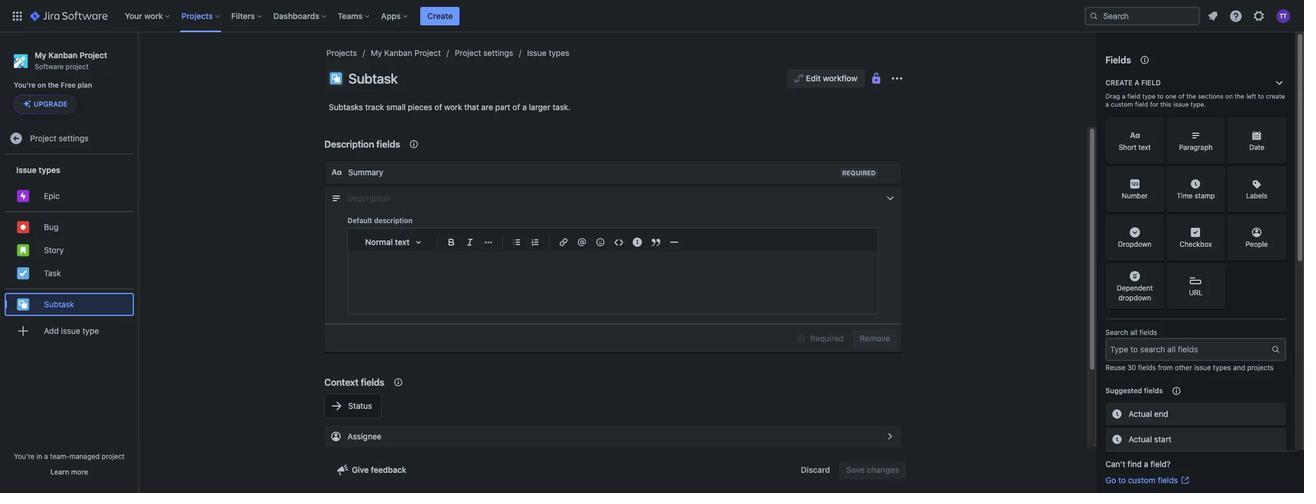 Task type: describe. For each thing, give the bounding box(es) containing it.
0 horizontal spatial settings
[[59, 133, 89, 143]]

actual start
[[1129, 435, 1172, 445]]

1 vertical spatial project settings
[[30, 133, 89, 143]]

sidebar navigation image
[[126, 46, 151, 69]]

1 horizontal spatial settings
[[483, 48, 513, 58]]

on inside drag a field type to one of the sections on the left to create a custom field for this issue type.
[[1225, 92, 1233, 100]]

teams
[[338, 11, 363, 20]]

0 horizontal spatial to
[[1118, 476, 1126, 486]]

actual start button
[[1106, 428, 1286, 451]]

quote image
[[649, 236, 663, 249]]

plan
[[78, 81, 92, 90]]

fields
[[1106, 55, 1131, 65]]

date
[[1249, 143, 1265, 152]]

fields up 'status'
[[361, 378, 384, 388]]

task.
[[553, 102, 571, 112]]

and
[[1233, 364, 1245, 372]]

1 vertical spatial project settings link
[[5, 127, 134, 150]]

my kanban project software project
[[35, 50, 107, 71]]

go to custom fields link
[[1106, 475, 1190, 487]]

software
[[35, 62, 64, 71]]

description fields
[[324, 139, 400, 150]]

text for normal text
[[395, 237, 410, 247]]

fields left this link will be opened in a new tab icon
[[1158, 476, 1178, 486]]

fields right 30
[[1138, 364, 1156, 372]]

discard button
[[794, 461, 837, 480]]

all
[[1130, 329, 1138, 337]]

reuse 30 fields from other issue types and projects
[[1106, 364, 1274, 372]]

larger
[[529, 102, 550, 112]]

projects for projects dropdown button
[[181, 11, 213, 20]]

info panel image
[[630, 236, 644, 249]]

create a field
[[1106, 79, 1161, 87]]

1 horizontal spatial of
[[513, 102, 520, 112]]

banner containing your work
[[0, 0, 1304, 32]]

suggested
[[1106, 387, 1142, 395]]

more
[[71, 468, 88, 477]]

from
[[1158, 364, 1173, 372]]

search all fields
[[1106, 329, 1157, 337]]

left
[[1246, 92, 1256, 100]]

feedback
[[371, 465, 406, 475]]

description
[[374, 217, 413, 225]]

1 horizontal spatial subtask
[[348, 70, 398, 87]]

italic ⌘i image
[[463, 236, 477, 249]]

time stamp
[[1177, 192, 1215, 201]]

subtask group
[[5, 289, 134, 320]]

bug link
[[5, 216, 134, 239]]

group containing issue types
[[5, 155, 134, 350]]

normal text
[[365, 237, 410, 247]]

0 vertical spatial required
[[842, 169, 876, 177]]

filters
[[231, 11, 255, 20]]

more formatting image
[[482, 236, 495, 249]]

30
[[1128, 364, 1136, 372]]

close field configuration image
[[883, 192, 897, 206]]

this link will be opened in a new tab image
[[1181, 476, 1190, 486]]

part
[[495, 102, 510, 112]]

0 horizontal spatial issue
[[16, 165, 37, 175]]

default
[[348, 217, 372, 225]]

story
[[44, 245, 64, 255]]

text for short text
[[1139, 143, 1151, 152]]

create button
[[421, 7, 460, 25]]

task link
[[5, 262, 134, 285]]

bullet list ⌘⇧8 image
[[510, 236, 524, 249]]

1 horizontal spatial types
[[549, 48, 569, 58]]

number
[[1122, 192, 1148, 201]]

description for description fields
[[324, 139, 374, 150]]

give feedback
[[352, 465, 406, 475]]

fields right all on the right bottom of page
[[1140, 329, 1157, 337]]

type inside drag a field type to one of the sections on the left to create a custom field for this issue type.
[[1142, 92, 1156, 100]]

dropdown
[[1119, 294, 1151, 303]]

emoji image
[[594, 236, 607, 249]]

2 vertical spatial types
[[1213, 364, 1231, 372]]

apps button
[[378, 7, 412, 25]]

2 horizontal spatial to
[[1258, 92, 1264, 100]]

edit workflow button
[[788, 69, 865, 88]]

search
[[1106, 329, 1128, 337]]

more information about the context fields image for context fields
[[391, 376, 405, 390]]

issue types for group containing issue types
[[16, 165, 60, 175]]

0 horizontal spatial the
[[48, 81, 59, 90]]

2 vertical spatial issue
[[1194, 364, 1211, 372]]

subtask link
[[5, 293, 134, 317]]

1 horizontal spatial project
[[102, 453, 125, 461]]

create
[[1266, 92, 1285, 100]]

are
[[481, 102, 493, 112]]

teams button
[[334, 7, 374, 25]]

default description
[[348, 217, 413, 225]]

add
[[44, 326, 59, 336]]

you're in a team-managed project
[[14, 453, 125, 461]]

people
[[1246, 240, 1268, 249]]

dependent dropdown
[[1117, 284, 1153, 303]]

a right drag
[[1122, 92, 1126, 100]]

dependent
[[1117, 284, 1153, 293]]

my kanban project
[[371, 48, 441, 58]]

for
[[1150, 100, 1159, 108]]

epic
[[44, 191, 60, 201]]

field for create
[[1141, 79, 1161, 87]]

you're on the free plan
[[14, 81, 92, 90]]

numbered list ⌘⇧7 image
[[528, 236, 542, 249]]

free
[[61, 81, 76, 90]]

story link
[[5, 239, 134, 262]]

more information image
[[1271, 119, 1285, 133]]

task
[[44, 268, 61, 278]]

type inside button
[[82, 326, 99, 336]]

a left larger
[[522, 102, 527, 112]]

can't
[[1106, 460, 1126, 469]]

drag a field type to one of the sections on the left to create a custom field for this issue type.
[[1106, 92, 1285, 108]]

description for description
[[348, 193, 390, 203]]

epic link
[[5, 185, 134, 208]]

Search field
[[1085, 7, 1200, 25]]

small
[[386, 102, 406, 112]]

paragraph
[[1179, 143, 1213, 152]]

dashboards button
[[270, 7, 331, 25]]

appswitcher icon image
[[10, 9, 24, 23]]

can't find a field?
[[1106, 460, 1171, 469]]

status
[[348, 401, 372, 411]]

0 vertical spatial project settings
[[455, 48, 513, 58]]

1 horizontal spatial work
[[444, 102, 462, 112]]

a down drag
[[1106, 100, 1109, 108]]

field for drag
[[1127, 92, 1141, 100]]

notifications image
[[1206, 9, 1220, 23]]

kanban for my kanban project software project
[[48, 50, 77, 60]]

2 vertical spatial field
[[1135, 100, 1148, 108]]

fields up summary
[[376, 139, 400, 150]]

1 horizontal spatial the
[[1187, 92, 1196, 100]]

2 horizontal spatial the
[[1235, 92, 1245, 100]]

checkbox
[[1180, 240, 1212, 249]]

divider image
[[667, 236, 681, 249]]

bug
[[44, 222, 59, 232]]

settings image
[[1252, 9, 1266, 23]]



Task type: locate. For each thing, give the bounding box(es) containing it.
0 vertical spatial description
[[324, 139, 374, 150]]

0 horizontal spatial issue types
[[16, 165, 60, 175]]

summary
[[348, 167, 383, 177]]

text right 'short'
[[1139, 143, 1151, 152]]

types down primary element
[[549, 48, 569, 58]]

1 horizontal spatial create
[[1106, 79, 1133, 87]]

0 horizontal spatial work
[[144, 11, 163, 20]]

issue
[[1173, 100, 1189, 108], [61, 326, 80, 336], [1194, 364, 1211, 372]]

0 vertical spatial more information about the context fields image
[[407, 137, 421, 151]]

2 horizontal spatial issue
[[1194, 364, 1211, 372]]

bold ⌘b image
[[445, 236, 458, 249]]

projects for projects link
[[327, 48, 357, 58]]

issue types for 'issue types' link
[[527, 48, 569, 58]]

0 vertical spatial issue
[[527, 48, 547, 58]]

kanban inside my kanban project software project
[[48, 50, 77, 60]]

1 horizontal spatial my
[[371, 48, 382, 58]]

text inside popup button
[[395, 237, 410, 247]]

that
[[464, 102, 479, 112]]

track
[[365, 102, 384, 112]]

add issue type
[[44, 326, 99, 336]]

1 vertical spatial type
[[82, 326, 99, 336]]

subtasks track small pieces of work that are part of a larger task.
[[329, 102, 571, 112]]

of inside drag a field type to one of the sections on the left to create a custom field for this issue type.
[[1179, 92, 1185, 100]]

my for my kanban project software project
[[35, 50, 46, 60]]

you're for you're in a team-managed project
[[14, 453, 35, 461]]

group
[[5, 155, 134, 350], [5, 212, 134, 289]]

other
[[1175, 364, 1192, 372]]

group containing bug
[[5, 212, 134, 289]]

description up summary
[[324, 139, 374, 150]]

actual left end
[[1129, 409, 1152, 419]]

2 horizontal spatial types
[[1213, 364, 1231, 372]]

1 vertical spatial required
[[810, 334, 844, 344]]

upgrade button
[[14, 95, 76, 114]]

1 horizontal spatial to
[[1158, 92, 1164, 100]]

issue inside drag a field type to one of the sections on the left to create a custom field for this issue type.
[[1173, 100, 1189, 108]]

0 horizontal spatial projects
[[181, 11, 213, 20]]

1 vertical spatial field
[[1127, 92, 1141, 100]]

issue inside button
[[61, 326, 80, 336]]

a down more information about the fields icon
[[1135, 79, 1140, 87]]

1 vertical spatial subtask
[[44, 300, 74, 309]]

0 vertical spatial custom
[[1111, 100, 1133, 108]]

type down subtask link
[[82, 326, 99, 336]]

1 vertical spatial create
[[1106, 79, 1133, 87]]

projects inside dropdown button
[[181, 11, 213, 20]]

0 horizontal spatial my
[[35, 50, 46, 60]]

on up "upgrade" button
[[37, 81, 46, 90]]

issue types up epic
[[16, 165, 60, 175]]

edit
[[806, 73, 821, 83]]

you're for you're on the free plan
[[14, 81, 36, 90]]

issue down primary element
[[527, 48, 547, 58]]

field down the create a field
[[1127, 92, 1141, 100]]

0 horizontal spatial project
[[66, 62, 89, 71]]

type.
[[1191, 100, 1206, 108]]

2 actual from the top
[[1129, 435, 1152, 445]]

fields left more information about the suggested fields icon on the bottom of page
[[1144, 387, 1163, 395]]

0 vertical spatial work
[[144, 11, 163, 20]]

projects link
[[327, 46, 357, 60]]

my inside my kanban project software project
[[35, 50, 46, 60]]

0 horizontal spatial more information about the context fields image
[[391, 376, 405, 390]]

work inside 'dropdown button'
[[144, 11, 163, 20]]

field
[[1141, 79, 1161, 87], [1127, 92, 1141, 100], [1135, 100, 1148, 108]]

jira software image
[[30, 9, 108, 23], [30, 9, 108, 23]]

1 vertical spatial projects
[[327, 48, 357, 58]]

more information about the context fields image
[[407, 137, 421, 151], [391, 376, 405, 390]]

1 horizontal spatial projects
[[327, 48, 357, 58]]

field left for
[[1135, 100, 1148, 108]]

project settings link down upgrade
[[5, 127, 134, 150]]

text
[[1139, 143, 1151, 152], [395, 237, 410, 247]]

kanban inside "my kanban project" link
[[384, 48, 412, 58]]

my up software
[[35, 50, 46, 60]]

0 horizontal spatial of
[[435, 102, 442, 112]]

1 horizontal spatial project settings link
[[455, 46, 513, 60]]

learn more
[[50, 468, 88, 477]]

your work button
[[121, 7, 175, 25]]

managed
[[70, 453, 100, 461]]

my
[[371, 48, 382, 58], [35, 50, 46, 60]]

1 horizontal spatial kanban
[[384, 48, 412, 58]]

actual for actual start
[[1129, 435, 1152, 445]]

the
[[48, 81, 59, 90], [1187, 92, 1196, 100], [1235, 92, 1245, 100]]

discard
[[801, 465, 830, 475]]

my kanban project link
[[371, 46, 441, 60]]

0 vertical spatial you're
[[14, 81, 36, 90]]

0 vertical spatial text
[[1139, 143, 1151, 152]]

project
[[415, 48, 441, 58], [455, 48, 481, 58], [80, 50, 107, 60], [30, 133, 56, 143]]

work left that
[[444, 102, 462, 112]]

0 vertical spatial actual
[[1129, 409, 1152, 419]]

filters button
[[228, 7, 267, 25]]

work
[[144, 11, 163, 20], [444, 102, 462, 112]]

project inside my kanban project software project
[[66, 62, 89, 71]]

actual end button
[[1106, 403, 1286, 426]]

banner
[[0, 0, 1304, 32]]

custom down drag
[[1111, 100, 1133, 108]]

short
[[1119, 143, 1137, 152]]

to
[[1158, 92, 1164, 100], [1258, 92, 1264, 100], [1118, 476, 1126, 486]]

your profile and settings image
[[1277, 9, 1290, 23]]

type up for
[[1142, 92, 1156, 100]]

1 vertical spatial issue
[[16, 165, 37, 175]]

1 horizontal spatial issue
[[1173, 100, 1189, 108]]

this
[[1160, 100, 1172, 108]]

0 vertical spatial subtask
[[348, 70, 398, 87]]

0 vertical spatial type
[[1142, 92, 1156, 100]]

1 horizontal spatial issue types
[[527, 48, 569, 58]]

code snippet image
[[612, 236, 626, 249]]

type
[[1142, 92, 1156, 100], [82, 326, 99, 336]]

0 horizontal spatial create
[[427, 11, 453, 20]]

in
[[37, 453, 42, 461]]

mention image
[[575, 236, 589, 249]]

1 vertical spatial actual
[[1129, 435, 1152, 445]]

url
[[1189, 289, 1203, 298]]

0 vertical spatial project settings link
[[455, 46, 513, 60]]

assignee
[[348, 432, 382, 442]]

1 vertical spatial more information about the context fields image
[[391, 376, 405, 390]]

issue right add
[[61, 326, 80, 336]]

your
[[125, 11, 142, 20]]

a right find
[[1144, 460, 1149, 469]]

time
[[1177, 192, 1193, 201]]

a
[[1135, 79, 1140, 87], [1122, 92, 1126, 100], [1106, 100, 1109, 108], [522, 102, 527, 112], [44, 453, 48, 461], [1144, 460, 1149, 469]]

project right managed at the left bottom of the page
[[102, 453, 125, 461]]

types left and
[[1213, 364, 1231, 372]]

Type to search all fields text field
[[1107, 339, 1271, 360]]

2 group from the top
[[5, 212, 134, 289]]

issue right other
[[1194, 364, 1211, 372]]

of right "pieces"
[[435, 102, 442, 112]]

kanban for my kanban project
[[384, 48, 412, 58]]

apps
[[381, 11, 401, 20]]

0 vertical spatial issue
[[1173, 100, 1189, 108]]

1 vertical spatial issue
[[61, 326, 80, 336]]

issue up epic link
[[16, 165, 37, 175]]

create for create a field
[[1106, 79, 1133, 87]]

to up this
[[1158, 92, 1164, 100]]

0 vertical spatial project
[[66, 62, 89, 71]]

project settings up are
[[455, 48, 513, 58]]

issue types down primary element
[[527, 48, 569, 58]]

help image
[[1229, 9, 1243, 23]]

labels
[[1246, 192, 1268, 201]]

1 vertical spatial work
[[444, 102, 462, 112]]

1 vertical spatial text
[[395, 237, 410, 247]]

0 horizontal spatial project settings
[[30, 133, 89, 143]]

0 vertical spatial issue types
[[527, 48, 569, 58]]

settings left 'issue types' link
[[483, 48, 513, 58]]

field up for
[[1141, 79, 1161, 87]]

1 vertical spatial issue types
[[16, 165, 60, 175]]

issue types link
[[527, 46, 569, 60]]

to right go
[[1118, 476, 1126, 486]]

0 horizontal spatial on
[[37, 81, 46, 90]]

subtask
[[348, 70, 398, 87], [44, 300, 74, 309]]

1 vertical spatial description
[[348, 193, 390, 203]]

0 horizontal spatial type
[[82, 326, 99, 336]]

issue types inside group
[[16, 165, 60, 175]]

1 vertical spatial types
[[39, 165, 60, 175]]

create inside button
[[427, 11, 453, 20]]

more information about the context fields image for description fields
[[407, 137, 421, 151]]

1 vertical spatial custom
[[1128, 476, 1156, 486]]

dashboards
[[273, 11, 319, 20]]

settings down upgrade
[[59, 133, 89, 143]]

create for create
[[427, 11, 453, 20]]

give feedback button
[[329, 461, 413, 480]]

find
[[1128, 460, 1142, 469]]

add issue type button
[[5, 320, 134, 343]]

issue
[[527, 48, 547, 58], [16, 165, 37, 175]]

project settings down upgrade
[[30, 133, 89, 143]]

types
[[549, 48, 569, 58], [39, 165, 60, 175], [1213, 364, 1231, 372]]

issue type icon image
[[329, 72, 343, 85]]

normal
[[365, 237, 393, 247]]

subtask up track
[[348, 70, 398, 87]]

subtask up add
[[44, 300, 74, 309]]

search image
[[1090, 11, 1099, 20]]

add issue type image
[[16, 325, 30, 339]]

of right the one
[[1179, 92, 1185, 100]]

kanban
[[384, 48, 412, 58], [48, 50, 77, 60]]

team-
[[50, 453, 70, 461]]

actual
[[1129, 409, 1152, 419], [1129, 435, 1152, 445]]

actual end
[[1129, 409, 1168, 419]]

go to custom fields
[[1106, 476, 1178, 486]]

0 vertical spatial create
[[427, 11, 453, 20]]

1 vertical spatial project
[[102, 453, 125, 461]]

you're up "upgrade" button
[[14, 81, 36, 90]]

projects button
[[178, 7, 224, 25]]

1 horizontal spatial issue
[[527, 48, 547, 58]]

required
[[842, 169, 876, 177], [810, 334, 844, 344]]

projects left filters at the left top
[[181, 11, 213, 20]]

sections
[[1198, 92, 1224, 100]]

project settings
[[455, 48, 513, 58], [30, 133, 89, 143]]

kanban up software
[[48, 50, 77, 60]]

1 actual from the top
[[1129, 409, 1152, 419]]

project settings link up are
[[455, 46, 513, 60]]

primary element
[[7, 0, 1085, 32]]

0 horizontal spatial subtask
[[44, 300, 74, 309]]

text down description
[[395, 237, 410, 247]]

the left "left" in the right of the page
[[1235, 92, 1245, 100]]

actual left start
[[1129, 435, 1152, 445]]

0 horizontal spatial issue
[[61, 326, 80, 336]]

more information about the context fields image right the context fields
[[391, 376, 405, 390]]

1 vertical spatial on
[[1225, 92, 1233, 100]]

your work
[[125, 11, 163, 20]]

stamp
[[1195, 192, 1215, 201]]

1 horizontal spatial on
[[1225, 92, 1233, 100]]

on right sections
[[1225, 92, 1233, 100]]

reuse
[[1106, 364, 1126, 372]]

kanban down apps dropdown button
[[384, 48, 412, 58]]

go
[[1106, 476, 1116, 486]]

of right "part" at top left
[[513, 102, 520, 112]]

custom down the can't find a field?
[[1128, 476, 1156, 486]]

1 horizontal spatial more information about the context fields image
[[407, 137, 421, 151]]

the left "free" on the left top of the page
[[48, 81, 59, 90]]

more information about the fields image
[[1138, 53, 1152, 67]]

1 horizontal spatial text
[[1139, 143, 1151, 152]]

you're
[[14, 81, 36, 90], [14, 453, 35, 461]]

2 you're from the top
[[14, 453, 35, 461]]

link image
[[557, 236, 570, 249]]

create up drag
[[1106, 79, 1133, 87]]

issue down the one
[[1173, 100, 1189, 108]]

short text
[[1119, 143, 1151, 152]]

of
[[1179, 92, 1185, 100], [435, 102, 442, 112], [513, 102, 520, 112]]

to right "left" in the right of the page
[[1258, 92, 1264, 100]]

1 group from the top
[[5, 155, 134, 350]]

1 vertical spatial you're
[[14, 453, 35, 461]]

context fields
[[324, 378, 384, 388]]

work right your
[[144, 11, 163, 20]]

custom inside drag a field type to one of the sections on the left to create a custom field for this issue type.
[[1111, 100, 1133, 108]]

actual for actual end
[[1129, 409, 1152, 419]]

0 vertical spatial types
[[549, 48, 569, 58]]

my for my kanban project
[[371, 48, 382, 58]]

0 horizontal spatial types
[[39, 165, 60, 175]]

1 you're from the top
[[14, 81, 36, 90]]

more information about the context fields image down "pieces"
[[407, 137, 421, 151]]

project up the plan
[[66, 62, 89, 71]]

drag
[[1106, 92, 1120, 100]]

projects up issue type icon
[[327, 48, 357, 58]]

1 horizontal spatial type
[[1142, 92, 1156, 100]]

project inside my kanban project software project
[[80, 50, 107, 60]]

the up type.
[[1187, 92, 1196, 100]]

open field configuration image
[[883, 430, 897, 444]]

more options image
[[890, 72, 904, 85]]

more information about the suggested fields image
[[1170, 385, 1184, 398]]

0 vertical spatial projects
[[181, 11, 213, 20]]

1 vertical spatial settings
[[59, 133, 89, 143]]

0 horizontal spatial project settings link
[[5, 127, 134, 150]]

you're left in
[[14, 453, 35, 461]]

2 horizontal spatial of
[[1179, 92, 1185, 100]]

0 horizontal spatial kanban
[[48, 50, 77, 60]]

create right apps dropdown button
[[427, 11, 453, 20]]

field?
[[1151, 460, 1171, 469]]

1 horizontal spatial project settings
[[455, 48, 513, 58]]

description up 'default'
[[348, 193, 390, 203]]

0 vertical spatial on
[[37, 81, 46, 90]]

0 horizontal spatial text
[[395, 237, 410, 247]]

types up epic
[[39, 165, 60, 175]]

my right projects link
[[371, 48, 382, 58]]

subtask inside group
[[44, 300, 74, 309]]

dropdown
[[1118, 240, 1152, 249]]

0 vertical spatial field
[[1141, 79, 1161, 87]]

one
[[1166, 92, 1177, 100]]

a right in
[[44, 453, 48, 461]]

learn more button
[[50, 468, 88, 477]]

issue types
[[527, 48, 569, 58], [16, 165, 60, 175]]

0 vertical spatial settings
[[483, 48, 513, 58]]

projects
[[181, 11, 213, 20], [327, 48, 357, 58]]



Task type: vqa. For each thing, say whether or not it's contained in the screenshot.
the bottom Project settings
yes



